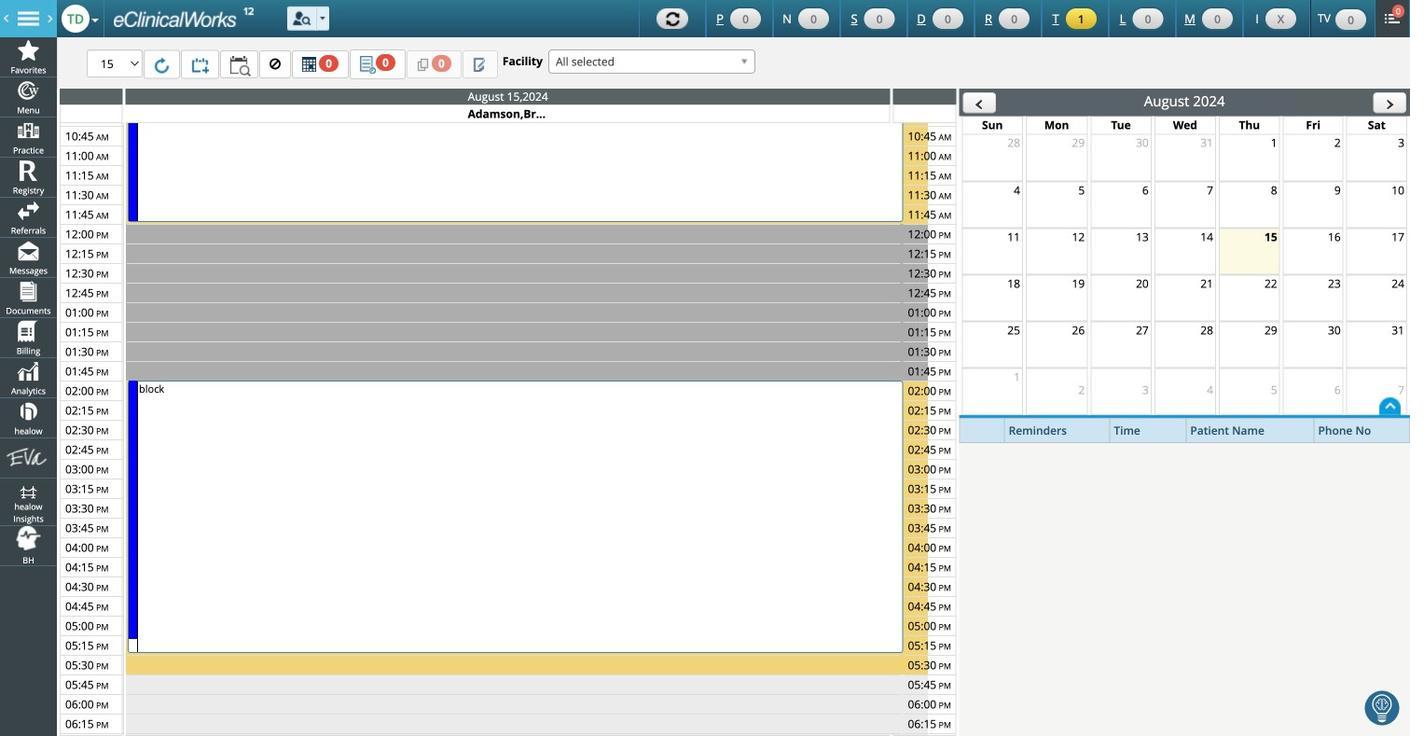 Task type: describe. For each thing, give the bounding box(es) containing it.
bump list image
[[302, 57, 316, 72]]

right single arrow image
[[1384, 91, 1397, 116]]

nav image
[[18, 12, 39, 26]]

left single arrow image
[[973, 91, 986, 116]]

refresh scheduler image
[[154, 57, 170, 73]]

appointment search & multiple appointment booking image
[[230, 56, 254, 76]]

leftarrow image
[[47, 15, 52, 24]]

single appointment image
[[191, 57, 209, 73]]



Task type: vqa. For each thing, say whether or not it's contained in the screenshot.
greysearch "image" corresponding to Last Name, First Name TEXT BOX
no



Task type: locate. For each thing, give the bounding box(es) containing it.
copy image
[[417, 57, 429, 72]]

block image
[[270, 58, 281, 69]]

rightarrow image
[[4, 15, 9, 24]]

paste appointment image
[[473, 57, 485, 72]]



